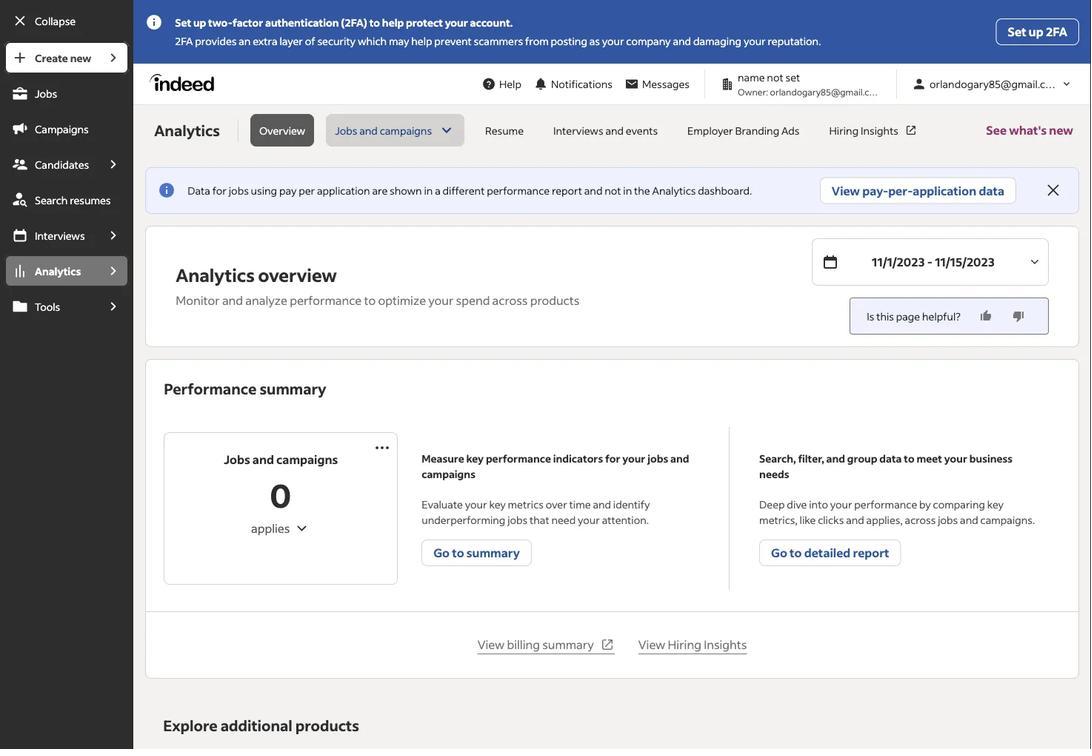 Task type: vqa. For each thing, say whether or not it's contained in the screenshot.
campaigns in the Measure key performance indicators for your jobs and campaigns
yes



Task type: describe. For each thing, give the bounding box(es) containing it.
provides
[[195, 34, 237, 48]]

shown
[[390, 184, 422, 197]]

jobs inside evaluate your key metrics over time and identify underperforming jobs that need your attention.
[[508, 514, 528, 527]]

collapse button
[[4, 4, 129, 37]]

page
[[896, 310, 921, 323]]

application inside "link"
[[913, 183, 977, 198]]

hiring inside 'link'
[[830, 124, 859, 137]]

jobs and campaigns button
[[326, 114, 465, 147]]

your up name
[[744, 34, 766, 48]]

for inside view pay-per-application data group
[[212, 184, 227, 197]]

1 vertical spatial products
[[295, 717, 359, 736]]

and inside evaluate your key metrics over time and identify underperforming jobs that need your attention.
[[593, 498, 611, 512]]

per
[[299, 184, 315, 197]]

security
[[317, 34, 356, 48]]

notifications
[[551, 77, 613, 91]]

1 in from the left
[[424, 184, 433, 197]]

your right as
[[602, 34, 624, 48]]

per-
[[889, 183, 913, 198]]

jobs link
[[4, 77, 129, 110]]

help button
[[476, 70, 528, 98]]

what's
[[1009, 123, 1047, 138]]

1 vertical spatial insights
[[704, 638, 747, 653]]

and inside measure key performance indicators for your jobs and campaigns
[[671, 452, 689, 466]]

campaigns.
[[981, 514, 1035, 527]]

overview
[[258, 263, 337, 286]]

see what's new button
[[987, 105, 1074, 156]]

summary for go
[[467, 546, 520, 561]]

see
[[987, 123, 1007, 138]]

performance inside analytics overview monitor and analyze performance to optimize your spend across products
[[290, 293, 362, 308]]

go to summary
[[434, 546, 520, 561]]

spend
[[456, 293, 490, 308]]

0 horizontal spatial hiring
[[668, 638, 702, 653]]

protect
[[406, 16, 443, 29]]

extra
[[253, 34, 278, 48]]

key inside evaluate your key metrics over time and identify underperforming jobs that need your attention.
[[489, 498, 506, 512]]

orlandogary85@gmail.com inside name not set owner: orlandogary85@gmail.com
[[770, 86, 883, 97]]

your up prevent
[[445, 16, 468, 29]]

view pay-per-application data link
[[820, 177, 1017, 204]]

name not set owner: orlandogary85@gmail.com
[[738, 71, 883, 97]]

1 horizontal spatial 2fa
[[1046, 24, 1068, 39]]

0 vertical spatial summary
[[260, 379, 326, 399]]

across inside the "deep dive into your performance by comparing key metrics, like clicks and applies, across jobs and campaigns."
[[905, 514, 936, 527]]

your inside search, filter, and group data to meet your business needs
[[945, 452, 968, 466]]

search resumes
[[35, 193, 111, 207]]

explore
[[163, 717, 218, 736]]

ads
[[782, 124, 800, 137]]

jobs and campaigns
[[335, 124, 432, 137]]

campaigns inside measure key performance indicators for your jobs and campaigns
[[422, 468, 476, 481]]

this page is helpful image
[[979, 309, 994, 324]]

optimize
[[378, 293, 426, 308]]

additional
[[221, 717, 293, 736]]

0 vertical spatial help
[[382, 16, 404, 29]]

data
[[188, 184, 210, 197]]

a
[[435, 184, 441, 197]]

1 vertical spatial help
[[411, 34, 432, 48]]

analyze
[[246, 293, 288, 308]]

interviews for interviews and events
[[554, 124, 604, 137]]

campaigns for jobs and campaigns
[[380, 124, 432, 137]]

go for go to detailed report
[[771, 546, 788, 561]]

search
[[35, 193, 68, 207]]

0 horizontal spatial application
[[317, 184, 370, 197]]

to inside go to summary link
[[452, 546, 464, 561]]

indicators
[[553, 452, 603, 466]]

jobs inside the "deep dive into your performance by comparing key metrics, like clicks and applies, across jobs and campaigns."
[[938, 514, 958, 527]]

and inside search, filter, and group data to meet your business needs
[[827, 452, 846, 466]]

metrics
[[508, 498, 544, 512]]

monitor
[[176, 293, 220, 308]]

interviews for interviews
[[35, 229, 85, 242]]

messages link
[[619, 70, 696, 98]]

jobs for jobs and campaigns 0
[[224, 452, 250, 468]]

to inside set up two-factor authentication (2fa) to help protect your account. 2fa provides an extra layer of security which may help prevent scammers from posting as your company and damaging your reputation.
[[370, 16, 380, 29]]

company
[[626, 34, 671, 48]]

your up underperforming
[[465, 498, 487, 512]]

different
[[443, 184, 485, 197]]

using
[[251, 184, 277, 197]]

view billing summary
[[478, 638, 594, 653]]

and inside "link"
[[606, 124, 624, 137]]

menu bar containing create new
[[0, 41, 134, 750]]

go to summary link
[[422, 540, 532, 567]]

jobs for jobs and campaigns
[[335, 124, 357, 137]]

and inside set up two-factor authentication (2fa) to help protect your account. 2fa provides an extra layer of security which may help prevent scammers from posting as your company and damaging your reputation.
[[673, 34, 691, 48]]

name not set owner: orlandogary85@gmail.com element
[[714, 70, 888, 99]]

employer branding ads
[[688, 124, 800, 137]]

evaluate your key metrics over time and identify underperforming jobs that need your attention.
[[422, 498, 650, 527]]

across inside analytics overview monitor and analyze performance to optimize your spend across products
[[492, 293, 528, 308]]

need
[[552, 514, 576, 527]]

-
[[928, 255, 933, 270]]

interviews and events
[[554, 124, 658, 137]]

from
[[525, 34, 549, 48]]

to inside analytics overview monitor and analyze performance to optimize your spend across products
[[364, 293, 376, 308]]

branding
[[735, 124, 780, 137]]

your inside measure key performance indicators for your jobs and campaigns
[[623, 452, 646, 466]]

your inside the "deep dive into your performance by comparing key metrics, like clicks and applies, across jobs and campaigns."
[[830, 498, 853, 512]]

collapse
[[35, 14, 76, 27]]

set up 2fa
[[1008, 24, 1068, 39]]

insights inside 'link'
[[861, 124, 899, 137]]

set for set up two-factor authentication (2fa) to help protect your account. 2fa provides an extra layer of security which may help prevent scammers from posting as your company and damaging your reputation.
[[175, 16, 191, 29]]

view for view pay-per-application data
[[832, 183, 860, 198]]

an
[[239, 34, 251, 48]]

view pay-per-application data
[[832, 183, 1005, 198]]

jobs and campaigns 0
[[224, 452, 338, 516]]

up for 2fa
[[1029, 24, 1044, 39]]

view billing summary link
[[478, 637, 615, 655]]

like
[[800, 514, 816, 527]]

two-
[[208, 16, 233, 29]]

set up two-factor authentication (2fa) to help protect your account. 2fa provides an extra layer of security which may help prevent scammers from posting as your company and damaging your reputation.
[[175, 16, 821, 48]]

meet
[[917, 452, 943, 466]]

dashboard.
[[698, 184, 752, 197]]

go to detailed report link
[[760, 540, 902, 567]]

account.
[[470, 16, 513, 29]]

orlandogary85@gmail.com inside popup button
[[930, 77, 1061, 91]]

events
[[626, 124, 658, 137]]

clicks
[[818, 514, 844, 527]]

needs
[[760, 468, 790, 481]]

create
[[35, 51, 68, 64]]

view for view hiring insights
[[639, 638, 666, 653]]

that
[[530, 514, 550, 527]]

pay-
[[863, 183, 889, 198]]

and inside jobs and campaigns 0
[[253, 452, 274, 468]]

tools link
[[4, 290, 98, 323]]

create new
[[35, 51, 91, 64]]



Task type: locate. For each thing, give the bounding box(es) containing it.
set
[[786, 71, 800, 84]]

scammers
[[474, 34, 523, 48]]

set left the two-
[[175, 16, 191, 29]]

up up 'orlandogary85@gmail.com' popup button
[[1029, 24, 1044, 39]]

0 horizontal spatial across
[[492, 293, 528, 308]]

and
[[673, 34, 691, 48], [360, 124, 378, 137], [606, 124, 624, 137], [585, 184, 603, 197], [222, 293, 243, 308], [253, 452, 274, 468], [671, 452, 689, 466], [827, 452, 846, 466], [593, 498, 611, 512], [846, 514, 865, 527], [960, 514, 979, 527]]

to
[[370, 16, 380, 29], [364, 293, 376, 308], [904, 452, 915, 466], [452, 546, 464, 561], [790, 546, 802, 561]]

jobs inside jobs and campaigns 0
[[224, 452, 250, 468]]

close image
[[1045, 182, 1063, 199]]

analytics down indeed home 'image'
[[154, 121, 220, 140]]

new inside menu bar
[[70, 51, 91, 64]]

analytics
[[154, 121, 220, 140], [652, 184, 696, 197], [176, 263, 255, 286], [35, 265, 81, 278]]

of
[[305, 34, 315, 48]]

1 horizontal spatial up
[[1029, 24, 1044, 39]]

data right group
[[880, 452, 902, 466]]

0 vertical spatial report
[[552, 184, 582, 197]]

set up 'orlandogary85@gmail.com' popup button
[[1008, 24, 1027, 39]]

go down metrics,
[[771, 546, 788, 561]]

2 vertical spatial summary
[[543, 638, 594, 653]]

go inside go to summary link
[[434, 546, 450, 561]]

are
[[372, 184, 388, 197]]

to left 'detailed'
[[790, 546, 802, 561]]

for right data
[[212, 184, 227, 197]]

analytics inside view pay-per-application data group
[[652, 184, 696, 197]]

interviews inside interviews link
[[35, 229, 85, 242]]

over
[[546, 498, 567, 512]]

posting
[[551, 34, 588, 48]]

damaging
[[694, 34, 742, 48]]

go inside the "go to detailed report" link
[[771, 546, 788, 561]]

your up clicks
[[830, 498, 853, 512]]

0 horizontal spatial summary
[[260, 379, 326, 399]]

11/15/2023
[[935, 255, 995, 270]]

1 horizontal spatial products
[[530, 293, 580, 308]]

0 horizontal spatial up
[[193, 16, 206, 29]]

new right create
[[70, 51, 91, 64]]

0 horizontal spatial jobs
[[35, 87, 57, 100]]

and inside analytics overview monitor and analyze performance to optimize your spend across products
[[222, 293, 243, 308]]

your down time
[[578, 514, 600, 527]]

applies button
[[242, 516, 320, 542]]

across down by at the right of page
[[905, 514, 936, 527]]

0 horizontal spatial report
[[552, 184, 582, 197]]

data inside search, filter, and group data to meet your business needs
[[880, 452, 902, 466]]

0 vertical spatial data
[[979, 183, 1005, 198]]

0 vertical spatial hiring
[[830, 124, 859, 137]]

orlandogary85@gmail.com button
[[906, 70, 1080, 98]]

report inside the "go to detailed report" link
[[853, 546, 890, 561]]

report down the interviews and events
[[552, 184, 582, 197]]

view inside "link"
[[832, 183, 860, 198]]

jobs down "comparing"
[[938, 514, 958, 527]]

1 horizontal spatial hiring
[[830, 124, 859, 137]]

0 horizontal spatial products
[[295, 717, 359, 736]]

and inside view pay-per-application data group
[[585, 184, 603, 197]]

see what's new
[[987, 123, 1074, 138]]

measure key performance indicators for your jobs and campaigns
[[422, 452, 689, 481]]

dive
[[787, 498, 807, 512]]

overview link
[[250, 114, 314, 147]]

up
[[193, 16, 206, 29], [1029, 24, 1044, 39]]

resumes
[[70, 193, 111, 207]]

to down underperforming
[[452, 546, 464, 561]]

key
[[466, 452, 484, 466], [489, 498, 506, 512], [988, 498, 1004, 512]]

hiring insights link
[[821, 114, 927, 147]]

new inside button
[[1050, 123, 1074, 138]]

analytics inside menu bar
[[35, 265, 81, 278]]

0 vertical spatial not
[[767, 71, 784, 84]]

0 horizontal spatial orlandogary85@gmail.com
[[770, 86, 883, 97]]

jobs inside view pay-per-application data group
[[229, 184, 249, 197]]

data for application
[[979, 183, 1005, 198]]

new
[[70, 51, 91, 64], [1050, 123, 1074, 138]]

comparing
[[933, 498, 986, 512]]

interviews and events link
[[545, 114, 667, 147]]

campaigns down measure
[[422, 468, 476, 481]]

0 horizontal spatial new
[[70, 51, 91, 64]]

set inside set up two-factor authentication (2fa) to help protect your account. 2fa provides an extra layer of security which may help prevent scammers from posting as your company and damaging your reputation.
[[175, 16, 191, 29]]

resume link
[[477, 114, 533, 147]]

11/1/2023
[[872, 255, 925, 270]]

not
[[767, 71, 784, 84], [605, 184, 621, 197]]

0 vertical spatial products
[[530, 293, 580, 308]]

campaigns for jobs and campaigns 0
[[276, 452, 338, 468]]

metrics,
[[760, 514, 798, 527]]

explore additional products
[[163, 717, 359, 736]]

not inside view pay-per-application data group
[[605, 184, 621, 197]]

deep
[[760, 498, 785, 512]]

0 horizontal spatial data
[[880, 452, 902, 466]]

owner:
[[738, 86, 769, 97]]

search resumes link
[[4, 184, 129, 216]]

for right indicators
[[605, 452, 621, 466]]

is this page helpful?
[[867, 310, 961, 323]]

0 vertical spatial for
[[212, 184, 227, 197]]

1 horizontal spatial application
[[913, 183, 977, 198]]

menu bar
[[0, 41, 134, 750]]

jobs left the using
[[229, 184, 249, 197]]

campaigns up shown at the top left of the page
[[380, 124, 432, 137]]

1 horizontal spatial for
[[605, 452, 621, 466]]

1 horizontal spatial orlandogary85@gmail.com
[[930, 77, 1061, 91]]

to left meet
[[904, 452, 915, 466]]

application right 'pay-'
[[913, 183, 977, 198]]

1 go from the left
[[434, 546, 450, 561]]

11/1/2023 - 11/15/2023
[[872, 255, 995, 270]]

0 vertical spatial interviews
[[554, 124, 604, 137]]

up inside set up two-factor authentication (2fa) to help protect your account. 2fa provides an extra layer of security which may help prevent scammers from posting as your company and damaging your reputation.
[[193, 16, 206, 29]]

overview
[[259, 124, 305, 137]]

underperforming
[[422, 514, 506, 527]]

2 go from the left
[[771, 546, 788, 561]]

by
[[920, 498, 931, 512]]

0 horizontal spatial key
[[466, 452, 484, 466]]

applies,
[[867, 514, 903, 527]]

jobs inside menu bar
[[35, 87, 57, 100]]

name
[[738, 71, 765, 84]]

2 horizontal spatial summary
[[543, 638, 594, 653]]

0 horizontal spatial 2fa
[[175, 34, 193, 48]]

1 horizontal spatial new
[[1050, 123, 1074, 138]]

messages
[[642, 77, 690, 91]]

1 horizontal spatial insights
[[861, 124, 899, 137]]

1 horizontal spatial summary
[[467, 546, 520, 561]]

orlandogary85@gmail.com down set
[[770, 86, 883, 97]]

across right spend
[[492, 293, 528, 308]]

2 horizontal spatial key
[[988, 498, 1004, 512]]

campaigns inside jobs and campaigns 0
[[276, 452, 338, 468]]

performance inside the "deep dive into your performance by comparing key metrics, like clicks and applies, across jobs and campaigns."
[[855, 498, 918, 512]]

to inside the "go to detailed report" link
[[790, 546, 802, 561]]

the
[[634, 184, 650, 197]]

in left 'the'
[[623, 184, 632, 197]]

helpful?
[[923, 310, 961, 323]]

for inside measure key performance indicators for your jobs and campaigns
[[605, 452, 621, 466]]

view pay-per-application data group
[[145, 167, 1080, 214]]

jobs inside button
[[335, 124, 357, 137]]

1 vertical spatial interviews
[[35, 229, 85, 242]]

1 horizontal spatial jobs
[[224, 452, 250, 468]]

help up may
[[382, 16, 404, 29]]

identify
[[613, 498, 650, 512]]

analytics right 'the'
[[652, 184, 696, 197]]

not left set
[[767, 71, 784, 84]]

0 horizontal spatial view
[[478, 638, 505, 653]]

1 horizontal spatial key
[[489, 498, 506, 512]]

create new link
[[4, 41, 98, 74]]

jobs up identify
[[648, 452, 669, 466]]

filter,
[[798, 452, 825, 466]]

hiring
[[830, 124, 859, 137], [668, 638, 702, 653]]

orlandogary85@gmail.com up see
[[930, 77, 1061, 91]]

key left "metrics"
[[489, 498, 506, 512]]

application left are
[[317, 184, 370, 197]]

to inside search, filter, and group data to meet your business needs
[[904, 452, 915, 466]]

key inside measure key performance indicators for your jobs and campaigns
[[466, 452, 484, 466]]

1 vertical spatial report
[[853, 546, 890, 561]]

0 horizontal spatial for
[[212, 184, 227, 197]]

for
[[212, 184, 227, 197], [605, 452, 621, 466]]

jobs right overview
[[335, 124, 357, 137]]

0 horizontal spatial not
[[605, 184, 621, 197]]

group
[[848, 452, 878, 466]]

0 horizontal spatial insights
[[704, 638, 747, 653]]

2 in from the left
[[623, 184, 632, 197]]

indeed home image
[[150, 74, 221, 92]]

view hiring insights
[[639, 638, 747, 653]]

applies
[[251, 521, 290, 537]]

analytics down interviews link
[[35, 265, 81, 278]]

performance inside view pay-per-application data group
[[487, 184, 550, 197]]

1 horizontal spatial set
[[1008, 24, 1027, 39]]

1 vertical spatial new
[[1050, 123, 1074, 138]]

your inside analytics overview monitor and analyze performance to optimize your spend across products
[[429, 293, 454, 308]]

go down underperforming
[[434, 546, 450, 561]]

tools
[[35, 300, 60, 313]]

new right what's
[[1050, 123, 1074, 138]]

not inside name not set owner: orlandogary85@gmail.com
[[767, 71, 784, 84]]

key right measure
[[466, 452, 484, 466]]

view for view billing summary
[[478, 638, 505, 653]]

data inside "link"
[[979, 183, 1005, 198]]

set for set up 2fa
[[1008, 24, 1027, 39]]

0 vertical spatial new
[[70, 51, 91, 64]]

jobs down create new link
[[35, 87, 57, 100]]

1 horizontal spatial report
[[853, 546, 890, 561]]

1 horizontal spatial across
[[905, 514, 936, 527]]

authentication
[[265, 16, 339, 29]]

performance up "metrics"
[[486, 452, 551, 466]]

go for go to summary
[[434, 546, 450, 561]]

performance down overview
[[290, 293, 362, 308]]

1 vertical spatial jobs
[[335, 124, 357, 137]]

which
[[358, 34, 387, 48]]

jobs for jobs
[[35, 87, 57, 100]]

2 vertical spatial jobs
[[224, 452, 250, 468]]

performance up applies,
[[855, 498, 918, 512]]

report inside view pay-per-application data group
[[552, 184, 582, 197]]

performance inside measure key performance indicators for your jobs and campaigns
[[486, 452, 551, 466]]

0 vertical spatial insights
[[861, 124, 899, 137]]

your right meet
[[945, 452, 968, 466]]

campaigns up 0
[[276, 452, 338, 468]]

view
[[832, 183, 860, 198], [478, 638, 505, 653], [639, 638, 666, 653]]

to left optimize at top
[[364, 293, 376, 308]]

go
[[434, 546, 450, 561], [771, 546, 788, 561]]

interviews inside interviews and events "link"
[[554, 124, 604, 137]]

jobs inside measure key performance indicators for your jobs and campaigns
[[648, 452, 669, 466]]

campaigns inside button
[[380, 124, 432, 137]]

orlandogary85@gmail.com
[[930, 77, 1061, 91], [770, 86, 883, 97]]

1 horizontal spatial go
[[771, 546, 788, 561]]

data for group
[[880, 452, 902, 466]]

in left a
[[424, 184, 433, 197]]

1 horizontal spatial interviews
[[554, 124, 604, 137]]

1 vertical spatial summary
[[467, 546, 520, 561]]

set
[[175, 16, 191, 29], [1008, 24, 1027, 39]]

help
[[499, 77, 522, 91]]

up for two-
[[193, 16, 206, 29]]

measure
[[422, 452, 464, 466]]

help down protect
[[411, 34, 432, 48]]

report down applies,
[[853, 546, 890, 561]]

2 horizontal spatial jobs
[[335, 124, 357, 137]]

time
[[570, 498, 591, 512]]

1 vertical spatial across
[[905, 514, 936, 527]]

1 horizontal spatial help
[[411, 34, 432, 48]]

0 horizontal spatial set
[[175, 16, 191, 29]]

up left the two-
[[193, 16, 206, 29]]

performance right different on the top of page
[[487, 184, 550, 197]]

1 vertical spatial for
[[605, 452, 621, 466]]

1 vertical spatial data
[[880, 452, 902, 466]]

insights
[[861, 124, 899, 137], [704, 638, 747, 653]]

and inside button
[[360, 124, 378, 137]]

2 horizontal spatial view
[[832, 183, 860, 198]]

set up 2fa link
[[996, 19, 1080, 45]]

0 horizontal spatial help
[[382, 16, 404, 29]]

candidates link
[[4, 148, 98, 181]]

to up which
[[370, 16, 380, 29]]

0 horizontal spatial go
[[434, 546, 450, 561]]

summary for view
[[543, 638, 594, 653]]

0 vertical spatial across
[[492, 293, 528, 308]]

0 horizontal spatial in
[[424, 184, 433, 197]]

jobs
[[35, 87, 57, 100], [335, 124, 357, 137], [224, 452, 250, 468]]

products inside analytics overview monitor and analyze performance to optimize your spend across products
[[530, 293, 580, 308]]

campaigns
[[35, 122, 89, 136]]

analytics up monitor
[[176, 263, 255, 286]]

detailed
[[805, 546, 851, 561]]

1 horizontal spatial data
[[979, 183, 1005, 198]]

0 horizontal spatial interviews
[[35, 229, 85, 242]]

this
[[877, 310, 894, 323]]

interviews down notifications
[[554, 124, 604, 137]]

hiring insights
[[830, 124, 899, 137]]

jobs down performance summary
[[224, 452, 250, 468]]

this page is not helpful image
[[1012, 309, 1026, 324]]

view hiring insights link
[[639, 637, 747, 655]]

jobs down "metrics"
[[508, 514, 528, 527]]

(2fa)
[[341, 16, 367, 29]]

1 vertical spatial hiring
[[668, 638, 702, 653]]

1 horizontal spatial not
[[767, 71, 784, 84]]

data down see
[[979, 183, 1005, 198]]

key inside the "deep dive into your performance by comparing key metrics, like clicks and applies, across jobs and campaigns."
[[988, 498, 1004, 512]]

reputation.
[[768, 34, 821, 48]]

analytics link
[[4, 255, 98, 288]]

2fa inside set up two-factor authentication (2fa) to help protect your account. 2fa provides an extra layer of security which may help prevent scammers from posting as your company and damaging your reputation.
[[175, 34, 193, 48]]

key up the campaigns. at the right bottom of the page
[[988, 498, 1004, 512]]

not left 'the'
[[605, 184, 621, 197]]

your up identify
[[623, 452, 646, 466]]

1 vertical spatial not
[[605, 184, 621, 197]]

1 horizontal spatial view
[[639, 638, 666, 653]]

0 vertical spatial jobs
[[35, 87, 57, 100]]

analytics inside analytics overview monitor and analyze performance to optimize your spend across products
[[176, 263, 255, 286]]

layer
[[280, 34, 303, 48]]

your left spend
[[429, 293, 454, 308]]

1 horizontal spatial in
[[623, 184, 632, 197]]

interviews down search resumes link
[[35, 229, 85, 242]]

resume
[[485, 124, 524, 137]]

into
[[809, 498, 828, 512]]



